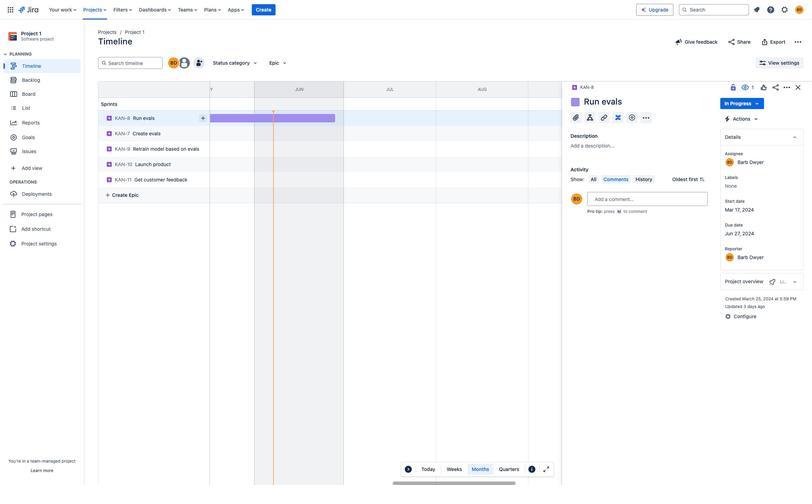 Task type: locate. For each thing, give the bounding box(es) containing it.
epic image
[[106, 116, 112, 121], [106, 131, 112, 137], [106, 162, 112, 167], [106, 177, 112, 183]]

column header
[[73, 82, 162, 98], [618, 82, 710, 98], [799, 82, 812, 98]]

row header
[[98, 81, 210, 98]]

column header down search timeline text box
[[73, 82, 162, 98]]

cell
[[98, 111, 210, 126], [95, 124, 211, 142], [95, 139, 211, 157], [95, 155, 211, 172], [95, 170, 211, 188]]

group
[[4, 52, 84, 161], [4, 180, 84, 204], [3, 204, 81, 254]]

1 vertical spatial heading
[[9, 180, 84, 185]]

heading
[[9, 52, 84, 57], [9, 180, 84, 185]]

3 epic image from the top
[[106, 162, 112, 167]]

goal image
[[11, 135, 17, 141]]

0 horizontal spatial epic image
[[106, 146, 112, 152]]

2 heading from the top
[[9, 180, 84, 185]]

add a child issue image
[[586, 113, 595, 122]]

1 horizontal spatial epic image
[[572, 85, 578, 90]]

export icon image
[[761, 38, 769, 46]]

create child issue image
[[199, 114, 207, 123]]

jira image
[[18, 5, 38, 14], [18, 5, 38, 14]]

0 vertical spatial group
[[4, 52, 84, 161]]

column header up add app icon
[[618, 82, 710, 98]]

2 horizontal spatial column header
[[799, 82, 812, 98]]

heading for planning image
[[9, 52, 84, 57]]

timeline view to show as group
[[442, 464, 523, 476]]

list item
[[252, 0, 276, 19]]

heading for operations icon
[[9, 180, 84, 185]]

0 vertical spatial more information about barb dwyer image
[[726, 158, 734, 167]]

sidebar element
[[0, 20, 84, 486]]

list
[[45, 0, 636, 19], [751, 3, 808, 16]]

settings image
[[781, 5, 789, 14]]

add people image
[[195, 59, 203, 67]]

1 vertical spatial group
[[4, 180, 84, 204]]

project overview element
[[721, 274, 804, 290]]

0 horizontal spatial column header
[[73, 82, 162, 98]]

2 column header from the left
[[618, 82, 710, 98]]

row header inside timeline grid
[[98, 81, 210, 98]]

add app image
[[642, 114, 651, 122]]

None search field
[[679, 4, 749, 15]]

epic image
[[572, 85, 578, 90], [106, 146, 112, 152]]

1 horizontal spatial column header
[[618, 82, 710, 98]]

banner
[[0, 0, 812, 20]]

menu bar
[[587, 175, 656, 184]]

legend image
[[528, 466, 536, 474]]

appswitcher icon image
[[6, 5, 15, 14]]

1 more information about barb dwyer image from the top
[[726, 158, 734, 167]]

group for planning image
[[4, 52, 84, 161]]

more information about barb dwyer image
[[726, 158, 734, 167], [726, 254, 734, 262]]

0 vertical spatial heading
[[9, 52, 84, 57]]

help image
[[767, 5, 775, 14]]

Search timeline text field
[[107, 57, 159, 69]]

1 vertical spatial epic image
[[106, 146, 112, 152]]

confluence image
[[614, 113, 623, 122]]

operations image
[[1, 178, 9, 187]]

2 epic image from the top
[[106, 131, 112, 137]]

column header right actions icon
[[799, 82, 812, 98]]

0 vertical spatial epic image
[[572, 85, 578, 90]]

2 more information about barb dwyer image from the top
[[726, 254, 734, 262]]

link goals image
[[628, 113, 637, 122]]

2 vertical spatial group
[[3, 204, 81, 254]]

1 vertical spatial more information about barb dwyer image
[[726, 254, 734, 262]]

1 heading from the top
[[9, 52, 84, 57]]

attach image
[[572, 113, 581, 122]]

primary element
[[4, 0, 636, 19]]

assignee pin to top. only you can see pinned fields. image
[[745, 151, 750, 157]]

actions image
[[783, 83, 791, 92]]

1 epic image from the top
[[106, 116, 112, 121]]

group for operations icon
[[4, 180, 84, 204]]



Task type: vqa. For each thing, say whether or not it's contained in the screenshot.
ASSIGNEE PIN TO TOP. ONLY YOU CAN SEE PINNED FIELDS. "image" at the right top
yes



Task type: describe. For each thing, give the bounding box(es) containing it.
1 horizontal spatial list
[[751, 3, 808, 16]]

details element
[[721, 129, 804, 146]]

3 column header from the left
[[799, 82, 812, 98]]

timeline grid
[[28, 81, 812, 486]]

0 horizontal spatial list
[[45, 0, 636, 19]]

your profile and settings image
[[795, 5, 804, 14]]

sidebar navigation image
[[76, 28, 92, 42]]

vote options: no one has voted for this issue yet. image
[[760, 83, 768, 92]]

copy link to issue image
[[593, 84, 598, 90]]

more information about barb dwyer image for the assignee pin to top. only you can see pinned fields. image
[[726, 158, 734, 167]]

search image
[[682, 7, 688, 12]]

notifications image
[[753, 5, 761, 14]]

close image
[[794, 83, 802, 92]]

1 column header from the left
[[73, 82, 162, 98]]

reporter pin to top. only you can see pinned fields. image
[[744, 247, 750, 252]]

due date pin to top. only you can see pinned fields. image
[[744, 223, 750, 228]]

4 epic image from the top
[[106, 177, 112, 183]]

enter full screen image
[[542, 466, 551, 474]]

planning image
[[1, 50, 9, 59]]

confluence image
[[614, 113, 623, 122]]

Search field
[[679, 4, 749, 15]]

Add a comment… field
[[588, 192, 708, 206]]

more information about barb dwyer image for reporter pin to top. only you can see pinned fields. "image"
[[726, 254, 734, 262]]



